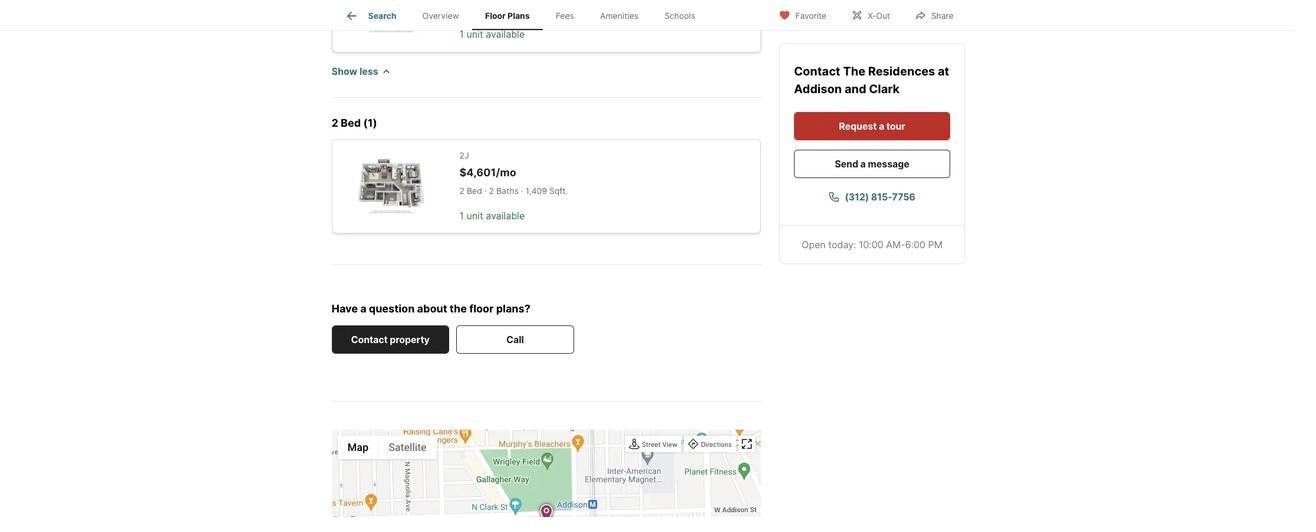 Task type: describe. For each thing, give the bounding box(es) containing it.
2j $4,601/mo
[[460, 151, 517, 179]]

sqft. for 1 bed · 1 bath · 763 sqft.
[[537, 4, 555, 14]]

send a message button
[[794, 149, 950, 178]]

addison
[[794, 81, 842, 96]]

call
[[507, 334, 524, 345]]

send a message
[[835, 157, 910, 169]]

clark
[[869, 81, 900, 96]]

satellite
[[389, 441, 427, 454]]

favorite
[[796, 10, 827, 20]]

contact for contact
[[794, 64, 843, 78]]

815-
[[872, 191, 892, 202]]

contact property
[[351, 334, 430, 345]]

street view
[[642, 440, 678, 449]]

fees tab
[[543, 2, 587, 30]]

residences
[[868, 64, 935, 78]]

send
[[835, 157, 858, 169]]

· left 763
[[515, 4, 517, 14]]

1 1 unit available from the top
[[460, 28, 525, 40]]

map region
[[270, 363, 874, 517]]

street view button
[[626, 437, 681, 453]]

a for have
[[360, 303, 367, 315]]

floor
[[470, 303, 494, 315]]

a for send
[[861, 157, 866, 169]]

2 horizontal spatial 2
[[489, 186, 494, 196]]

show less button
[[332, 64, 390, 78]]

1 down the $4,601/mo
[[460, 210, 464, 222]]

am-
[[886, 238, 905, 250]]

overview
[[423, 11, 459, 21]]

1 left floor plans tab
[[460, 28, 464, 40]]

1 unit from the top
[[467, 28, 483, 40]]

· left bath
[[484, 4, 486, 14]]

question
[[369, 303, 415, 315]]

sqft. for 2 bed · 2 baths · 1,409 sqft.
[[550, 186, 568, 196]]

floor plans tab
[[472, 2, 543, 30]]

(312) 815-7756 button
[[794, 182, 950, 211]]

bath
[[494, 4, 512, 14]]

tab list containing search
[[332, 0, 718, 30]]

10:00
[[859, 238, 884, 250]]

x-out
[[868, 10, 890, 20]]

show less
[[332, 65, 379, 77]]

request
[[839, 120, 877, 132]]

763
[[519, 4, 534, 14]]

show
[[332, 65, 358, 77]]

request a tour button
[[794, 111, 950, 140]]

floor plans
[[485, 11, 530, 21]]

search link
[[345, 9, 397, 23]]

(1)
[[363, 117, 377, 129]]

1 available from the top
[[486, 28, 525, 40]]

the
[[843, 64, 866, 78]]

fees
[[556, 11, 574, 21]]

message
[[868, 157, 910, 169]]

amenities
[[600, 11, 639, 21]]

and
[[845, 81, 867, 96]]

map
[[348, 441, 369, 454]]

contact property button
[[332, 325, 449, 354]]

directions button
[[685, 437, 735, 453]]

map button
[[338, 436, 379, 459]]

$4,601/mo
[[460, 166, 517, 179]]

directions
[[701, 440, 732, 449]]

(312)
[[845, 191, 870, 202]]

1 right overview
[[460, 4, 464, 14]]

2 bed · 2 baths · 1,409 sqft.
[[460, 186, 568, 196]]

(312) 815-7756
[[845, 191, 916, 202]]

the residences at addison and clark
[[794, 64, 949, 96]]

out
[[877, 10, 890, 20]]

pm
[[928, 238, 943, 250]]

schools
[[665, 11, 696, 21]]

bed for 2 bed (1)
[[341, 117, 361, 129]]

bed for 2 bed · 2 baths · 1,409 sqft.
[[467, 186, 482, 196]]

amenities tab
[[587, 2, 652, 30]]

contact for contact property
[[351, 334, 388, 345]]



Task type: locate. For each thing, give the bounding box(es) containing it.
1 bed · 1 bath · 763 sqft.
[[460, 4, 555, 14]]

1 vertical spatial available
[[486, 210, 525, 222]]

contact inside button
[[351, 334, 388, 345]]

6:00
[[905, 238, 926, 250]]

view
[[663, 440, 678, 449]]

a for request
[[879, 120, 884, 132]]

sqft. right 1,409
[[550, 186, 568, 196]]

bed left floor
[[466, 4, 481, 14]]

1g image
[[351, 0, 431, 33]]

property
[[390, 334, 430, 345]]

call link
[[456, 325, 574, 354]]

a left tour
[[879, 120, 884, 132]]

schools tab
[[652, 2, 709, 30]]

call button
[[456, 325, 574, 354]]

bed down the $4,601/mo
[[467, 186, 482, 196]]

0 vertical spatial a
[[879, 120, 884, 132]]

menu bar containing map
[[338, 436, 437, 459]]

1 vertical spatial sqft.
[[550, 186, 568, 196]]

7756
[[892, 191, 916, 202]]

contact down question
[[351, 334, 388, 345]]

a
[[879, 120, 884, 132], [861, 157, 866, 169], [360, 303, 367, 315]]

floor
[[485, 11, 506, 21]]

2 vertical spatial a
[[360, 303, 367, 315]]

1 vertical spatial a
[[861, 157, 866, 169]]

overview tab
[[410, 2, 472, 30]]

for sale std image
[[538, 504, 555, 517]]

today:
[[828, 238, 856, 250]]

the
[[450, 303, 467, 315]]

2 left baths
[[489, 186, 494, 196]]

0 vertical spatial available
[[486, 28, 525, 40]]

0 vertical spatial sqft.
[[537, 4, 555, 14]]

x-
[[868, 10, 877, 20]]

available
[[486, 28, 525, 40], [486, 210, 525, 222]]

tab list
[[332, 0, 718, 30]]

1 vertical spatial bed
[[341, 117, 361, 129]]

available down floor plans
[[486, 28, 525, 40]]

0 vertical spatial 1 unit available
[[460, 28, 525, 40]]

(312) 815-7756 link
[[794, 182, 950, 211]]

2 vertical spatial bed
[[467, 186, 482, 196]]

2 horizontal spatial a
[[879, 120, 884, 132]]

x-out button
[[842, 3, 900, 27]]

1 unit available down baths
[[460, 210, 525, 222]]

bed left (1)
[[341, 117, 361, 129]]

tour
[[887, 120, 906, 132]]

search
[[368, 11, 397, 21]]

0 horizontal spatial 2
[[332, 117, 338, 129]]

0 vertical spatial contact
[[794, 64, 843, 78]]

1 left bath
[[488, 4, 492, 14]]

1 horizontal spatial a
[[861, 157, 866, 169]]

2 bed (1)
[[332, 117, 377, 129]]

0 vertical spatial bed
[[466, 4, 481, 14]]

a right have
[[360, 303, 367, 315]]

0 horizontal spatial contact
[[351, 334, 388, 345]]

sqft. right 763
[[537, 4, 555, 14]]

1,409
[[526, 186, 547, 196]]

2
[[332, 117, 338, 129], [460, 186, 465, 196], [489, 186, 494, 196]]

available down baths
[[486, 210, 525, 222]]

· down the $4,601/mo
[[485, 186, 487, 196]]

· left 1,409
[[521, 186, 524, 196]]

share button
[[905, 3, 964, 27]]

1 horizontal spatial contact
[[794, 64, 843, 78]]

2 for 2 bed · 2 baths · 1,409 sqft.
[[460, 186, 465, 196]]

1
[[460, 4, 464, 14], [488, 4, 492, 14], [460, 28, 464, 40], [460, 210, 464, 222]]

less
[[360, 65, 379, 77]]

have a question about the floor plans?
[[332, 303, 531, 315]]

plans?
[[496, 303, 531, 315]]

sqft.
[[537, 4, 555, 14], [550, 186, 568, 196]]

1 vertical spatial contact
[[351, 334, 388, 345]]

bed for 1 bed · 1 bath · 763 sqft.
[[466, 4, 481, 14]]

0 horizontal spatial a
[[360, 303, 367, 315]]

2 available from the top
[[486, 210, 525, 222]]

about
[[417, 303, 447, 315]]

baths
[[497, 186, 519, 196]]

·
[[484, 4, 486, 14], [515, 4, 517, 14], [485, 186, 487, 196], [521, 186, 524, 196]]

1 unit available
[[460, 28, 525, 40], [460, 210, 525, 222]]

unit
[[467, 28, 483, 40], [467, 210, 483, 222]]

2 down the $4,601/mo
[[460, 186, 465, 196]]

have
[[332, 303, 358, 315]]

1 vertical spatial unit
[[467, 210, 483, 222]]

0 vertical spatial unit
[[467, 28, 483, 40]]

1 horizontal spatial 2
[[460, 186, 465, 196]]

share
[[932, 10, 954, 20]]

at
[[938, 64, 949, 78]]

contact up addison
[[794, 64, 843, 78]]

plans
[[508, 11, 530, 21]]

bed
[[466, 4, 481, 14], [341, 117, 361, 129], [467, 186, 482, 196]]

request a tour
[[839, 120, 906, 132]]

2 left (1)
[[332, 117, 338, 129]]

open
[[802, 238, 826, 250]]

favorite button
[[769, 3, 837, 27]]

contact
[[794, 64, 843, 78], [351, 334, 388, 345]]

open today: 10:00 am-6:00 pm
[[802, 238, 943, 250]]

street
[[642, 440, 661, 449]]

2j image
[[351, 159, 431, 214]]

menu bar
[[338, 436, 437, 459]]

2 for 2 bed (1)
[[332, 117, 338, 129]]

1 unit available down floor
[[460, 28, 525, 40]]

a right send
[[861, 157, 866, 169]]

2 unit from the top
[[467, 210, 483, 222]]

1 vertical spatial 1 unit available
[[460, 210, 525, 222]]

2j
[[460, 151, 469, 161]]

2 1 unit available from the top
[[460, 210, 525, 222]]

satellite button
[[379, 436, 437, 459]]



Task type: vqa. For each thing, say whether or not it's contained in the screenshot.
UNFINISHED
no



